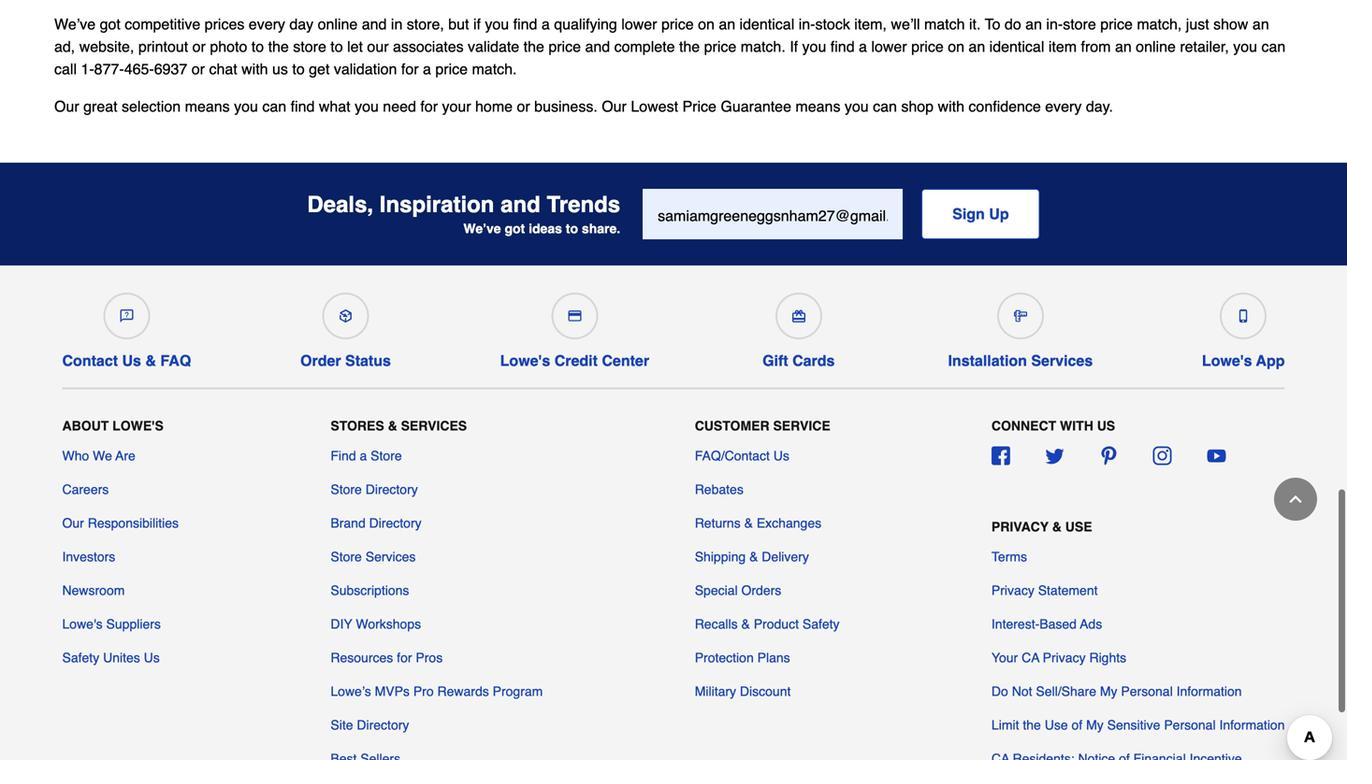 Task type: describe. For each thing, give the bounding box(es) containing it.
0 vertical spatial match.
[[741, 38, 786, 55]]

retailer,
[[1181, 38, 1230, 55]]

1 horizontal spatial online
[[1137, 38, 1176, 55]]

store directory
[[331, 482, 418, 497]]

1 in- from the left
[[799, 15, 816, 33]]

safety unites us link
[[62, 649, 160, 668]]

terms link
[[992, 548, 1028, 567]]

with
[[1061, 419, 1094, 434]]

0 horizontal spatial can
[[262, 98, 287, 115]]

1 means from the left
[[185, 98, 230, 115]]

1 vertical spatial for
[[421, 98, 438, 115]]

we've got competitive prices every day online and in store, but if you find a qualifying lower price on an   identical in-stock   item, we'll match it. to do an in-store price match, just show an ad, website, printout or photo to the store to let our associates validate the price and complete the price match. if you find a lower price on an identical item from an online retailer, you can call 1-877-465-6937 or chat with us to get validation for a price match.
[[54, 15, 1286, 78]]

chat
[[209, 60, 237, 78]]

newsroom link
[[62, 582, 125, 600]]

1 horizontal spatial safety
[[803, 617, 840, 632]]

interest-based ads
[[992, 617, 1103, 632]]

can inside "we've got competitive prices every day online and in store, but if you find a qualifying lower price on an   identical in-stock   item, we'll match it. to do an in-store price match, just show an ad, website, printout or photo to the store to let our associates validate the price and complete the price match. if you find a lower price on an identical item from an online retailer, you can call 1-877-465-6937 or chat with us to get validation for a price match."
[[1262, 38, 1286, 55]]

us
[[1098, 419, 1116, 434]]

with inside "we've got competitive prices every day online and in store, but if you find a qualifying lower price on an   identical in-stock   item, we'll match it. to do an in-store price match, just show an ad, website, printout or photo to the store to let our associates validate the price and complete the price match. if you find a lower price on an identical item from an online retailer, you can call 1-877-465-6937 or chat with us to get validation for a price match."
[[242, 60, 268, 78]]

privacy statement
[[992, 584, 1098, 599]]

2 in- from the left
[[1047, 15, 1064, 33]]

0 horizontal spatial on
[[698, 15, 715, 33]]

printout
[[138, 38, 188, 55]]

use for &
[[1066, 520, 1093, 535]]

shop
[[902, 98, 934, 115]]

show
[[1214, 15, 1249, 33]]

faq/contact us link
[[695, 447, 790, 466]]

1 vertical spatial services
[[401, 419, 467, 434]]

465-
[[124, 60, 154, 78]]

about
[[62, 419, 109, 434]]

scroll to top element
[[1275, 478, 1318, 521]]

credit
[[555, 352, 598, 370]]

& for recalls & product safety
[[742, 617, 751, 632]]

1 vertical spatial my
[[1087, 718, 1104, 733]]

0 vertical spatial personal
[[1122, 685, 1173, 700]]

store services link
[[331, 548, 416, 567]]

lowe's mvps pro rewards program
[[331, 685, 543, 700]]

directory for brand directory
[[369, 516, 422, 531]]

0 vertical spatial information
[[1177, 685, 1243, 700]]

resources for pros link
[[331, 649, 443, 668]]

limit the use of my sensitive personal information
[[992, 718, 1286, 733]]

of
[[1072, 718, 1083, 733]]

unites
[[103, 651, 140, 666]]

Email Address email field
[[643, 189, 903, 240]]

brand
[[331, 516, 366, 531]]

gift cards link
[[759, 285, 839, 370]]

confidence
[[969, 98, 1042, 115]]

dimensions image
[[1015, 310, 1028, 323]]

sensitive
[[1108, 718, 1161, 733]]

brand directory
[[331, 516, 422, 531]]

shipping & delivery
[[695, 550, 810, 565]]

1 vertical spatial or
[[192, 60, 205, 78]]

to left the let
[[331, 38, 343, 55]]

& for privacy & use
[[1053, 520, 1062, 535]]

based
[[1040, 617, 1077, 632]]

0 horizontal spatial store
[[293, 38, 327, 55]]

0 vertical spatial or
[[192, 38, 206, 55]]

price down qualifying
[[549, 38, 581, 55]]

shipping
[[695, 550, 746, 565]]

2 vertical spatial us
[[144, 651, 160, 666]]

returns & exchanges
[[695, 516, 822, 531]]

connect
[[992, 419, 1057, 434]]

validate
[[468, 38, 520, 55]]

privacy for privacy statement
[[992, 584, 1035, 599]]

photo
[[210, 38, 247, 55]]

& for stores & services
[[388, 419, 398, 434]]

1 vertical spatial lower
[[872, 38, 908, 55]]

prices
[[205, 15, 245, 33]]

investors link
[[62, 548, 115, 567]]

store,
[[407, 15, 444, 33]]

price up from
[[1101, 15, 1133, 33]]

installation
[[949, 352, 1028, 370]]

price up price
[[704, 38, 737, 55]]

program
[[493, 685, 543, 700]]

recalls
[[695, 617, 738, 632]]

store services
[[331, 550, 416, 565]]

directory for site directory
[[357, 718, 409, 733]]

2 vertical spatial or
[[517, 98, 530, 115]]

app
[[1257, 352, 1286, 370]]

rebates link
[[695, 481, 744, 499]]

us for contact
[[122, 352, 141, 370]]

plans
[[758, 651, 791, 666]]

youtube image
[[1208, 447, 1227, 466]]

contact
[[62, 352, 118, 370]]

pickup image
[[339, 310, 352, 323]]

an right show
[[1253, 15, 1270, 33]]

& for shipping & delivery
[[750, 550, 759, 565]]

find a store link
[[331, 447, 402, 466]]

statement
[[1039, 584, 1098, 599]]

lowe's credit center link
[[500, 285, 650, 370]]

home
[[476, 98, 513, 115]]

0 vertical spatial store
[[371, 449, 402, 464]]

lowe's credit center
[[500, 352, 650, 370]]

status
[[345, 352, 391, 370]]

0 horizontal spatial match.
[[472, 60, 517, 78]]

mobile image
[[1238, 310, 1251, 323]]

do not sell/share my personal information link
[[992, 683, 1243, 701]]

faq/contact us
[[695, 449, 790, 464]]

match,
[[1138, 15, 1183, 33]]

lowe's for lowe's suppliers
[[62, 617, 103, 632]]

lowe's for lowe's credit center
[[500, 352, 551, 370]]

a down associates
[[423, 60, 431, 78]]

0 vertical spatial my
[[1101, 685, 1118, 700]]

trends
[[547, 192, 621, 218]]

price down match
[[912, 38, 944, 55]]

website,
[[79, 38, 134, 55]]

an right from
[[1116, 38, 1132, 55]]

special
[[695, 584, 738, 599]]

a down item,
[[859, 38, 868, 55]]

competitive
[[125, 15, 201, 33]]

use for the
[[1045, 718, 1069, 733]]

recalls & product safety link
[[695, 615, 840, 634]]

store for services
[[331, 550, 362, 565]]

guarantee
[[721, 98, 792, 115]]

gift card image
[[793, 310, 806, 323]]

ideas
[[529, 222, 562, 237]]

validation
[[334, 60, 397, 78]]

what
[[319, 98, 351, 115]]

delivery
[[762, 550, 810, 565]]

sign up
[[953, 205, 1010, 223]]

day.
[[1087, 98, 1114, 115]]

2 vertical spatial for
[[397, 651, 412, 666]]

1 vertical spatial information
[[1220, 718, 1286, 733]]

to right photo
[[252, 38, 264, 55]]

instagram image
[[1154, 447, 1173, 466]]

item,
[[855, 15, 887, 33]]

0 horizontal spatial safety
[[62, 651, 99, 666]]

call
[[54, 60, 77, 78]]

returns
[[695, 516, 741, 531]]

exchanges
[[757, 516, 822, 531]]

1 horizontal spatial store
[[1064, 15, 1097, 33]]

got inside deals, inspiration and trends we've got ideas to share.
[[505, 222, 525, 237]]

and inside deals, inspiration and trends we've got ideas to share.
[[501, 192, 541, 218]]

0 horizontal spatial and
[[362, 15, 387, 33]]

who
[[62, 449, 89, 464]]

lowest
[[631, 98, 679, 115]]

resources for pros
[[331, 651, 443, 666]]

an right the do
[[1026, 15, 1043, 33]]

installation services link
[[949, 285, 1093, 370]]

product
[[754, 617, 799, 632]]

lowe's up the are
[[112, 419, 164, 434]]

rebates
[[695, 482, 744, 497]]

lowe's suppliers
[[62, 617, 161, 632]]



Task type: vqa. For each thing, say whether or not it's contained in the screenshot.
Price
yes



Task type: locate. For each thing, give the bounding box(es) containing it.
the up us
[[268, 38, 289, 55]]

0 horizontal spatial lower
[[622, 15, 658, 33]]

us for faq/contact
[[774, 449, 790, 464]]

safety right product
[[803, 617, 840, 632]]

credit card image
[[568, 310, 582, 323]]

on down match
[[948, 38, 965, 55]]

safety
[[803, 617, 840, 632], [62, 651, 99, 666]]

1 horizontal spatial means
[[796, 98, 841, 115]]

1 horizontal spatial can
[[873, 98, 898, 115]]

it.
[[970, 15, 981, 33]]

services up "connect with us"
[[1032, 352, 1093, 370]]

in-
[[799, 15, 816, 33], [1047, 15, 1064, 33]]

1 horizontal spatial find
[[514, 15, 538, 33]]

but
[[449, 15, 469, 33]]

0 vertical spatial with
[[242, 60, 268, 78]]

our great selection means you can find what you need for your home or business. our lowest price guarantee means you can shop with confidence every day.
[[54, 98, 1114, 115]]

or left photo
[[192, 38, 206, 55]]

pro
[[414, 685, 434, 700]]

use up statement
[[1066, 520, 1093, 535]]

1 horizontal spatial match.
[[741, 38, 786, 55]]

responsibilities
[[88, 516, 179, 531]]

our
[[367, 38, 389, 55]]

0 vertical spatial us
[[122, 352, 141, 370]]

directory for store directory
[[366, 482, 418, 497]]

personal
[[1122, 685, 1173, 700], [1165, 718, 1216, 733]]

got inside "we've got competitive prices every day online and in store, but if you find a qualifying lower price on an   identical in-stock   item, we'll match it. to do an in-store price match, just show an ad, website, printout or photo to the store to let our associates validate the price and complete the price match. if you find a lower price on an identical item from an online retailer, you can call 1-877-465-6937 or chat with us to get validation for a price match."
[[100, 15, 121, 33]]

we've inside deals, inspiration and trends we've got ideas to share.
[[464, 222, 501, 237]]

with right shop
[[938, 98, 965, 115]]

interest-
[[992, 617, 1040, 632]]

twitter image
[[1046, 447, 1065, 466]]

& left the delivery
[[750, 550, 759, 565]]

can
[[1262, 38, 1286, 55], [262, 98, 287, 115], [873, 98, 898, 115]]

faq
[[160, 352, 191, 370]]

ad,
[[54, 38, 75, 55]]

personal up "limit the use of my sensitive personal information" link
[[1122, 685, 1173, 700]]

1 vertical spatial every
[[1046, 98, 1082, 115]]

military discount link
[[695, 683, 791, 701]]

1 vertical spatial match.
[[472, 60, 517, 78]]

1 horizontal spatial us
[[144, 651, 160, 666]]

day
[[290, 15, 314, 33]]

complete
[[615, 38, 675, 55]]

1 vertical spatial find
[[831, 38, 855, 55]]

services for installation services
[[1032, 352, 1093, 370]]

limit
[[992, 718, 1020, 733]]

your ca privacy rights link
[[992, 649, 1127, 668]]

2 vertical spatial services
[[366, 550, 416, 565]]

just
[[1187, 15, 1210, 33]]

means down chat
[[185, 98, 230, 115]]

2 vertical spatial privacy
[[1043, 651, 1086, 666]]

for left your on the left
[[421, 98, 438, 115]]

terms
[[992, 550, 1028, 565]]

can left shop
[[873, 98, 898, 115]]

0 horizontal spatial us
[[122, 352, 141, 370]]

rewards
[[438, 685, 489, 700]]

investors
[[62, 550, 115, 565]]

safety left unites on the left bottom of page
[[62, 651, 99, 666]]

1 vertical spatial got
[[505, 222, 525, 237]]

0 vertical spatial identical
[[740, 15, 795, 33]]

means right guarantee on the right top
[[796, 98, 841, 115]]

1 horizontal spatial on
[[948, 38, 965, 55]]

ca
[[1022, 651, 1040, 666]]

to right us
[[292, 60, 305, 78]]

find up 'validate'
[[514, 15, 538, 33]]

every inside "we've got competitive prices every day online and in store, but if you find a qualifying lower price on an   identical in-stock   item, we'll match it. to do an in-store price match, just show an ad, website, printout or photo to the store to let our associates validate the price and complete the price match. if you find a lower price on an identical item from an online retailer, you can call 1-877-465-6937 or chat with us to get validation for a price match."
[[249, 15, 285, 33]]

1 vertical spatial use
[[1045, 718, 1069, 733]]

safety unites us
[[62, 651, 160, 666]]

the right "limit"
[[1023, 718, 1042, 733]]

in- left item,
[[799, 15, 816, 33]]

1 vertical spatial identical
[[990, 38, 1045, 55]]

1 horizontal spatial with
[[938, 98, 965, 115]]

& up statement
[[1053, 520, 1062, 535]]

2 horizontal spatial can
[[1262, 38, 1286, 55]]

find down stock
[[831, 38, 855, 55]]

cards
[[793, 352, 835, 370]]

0 horizontal spatial we've
[[54, 15, 96, 33]]

with left us
[[242, 60, 268, 78]]

our left great
[[54, 98, 79, 115]]

the
[[268, 38, 289, 55], [524, 38, 545, 55], [680, 38, 700, 55], [1023, 718, 1042, 733]]

us
[[272, 60, 288, 78]]

match
[[925, 15, 966, 33]]

are
[[116, 449, 136, 464]]

lower down the we'll
[[872, 38, 908, 55]]

site directory link
[[331, 716, 409, 735]]

find left the what
[[291, 98, 315, 115]]

from
[[1082, 38, 1112, 55]]

got up website,
[[100, 15, 121, 33]]

& right returns
[[745, 516, 753, 531]]

diy workshops
[[331, 617, 421, 632]]

1 vertical spatial directory
[[369, 516, 422, 531]]

lowe's for lowe's app
[[1203, 352, 1253, 370]]

1 vertical spatial and
[[585, 38, 610, 55]]

0 horizontal spatial find
[[291, 98, 315, 115]]

for inside "we've got competitive prices every day online and in store, but if you find a qualifying lower price on an   identical in-stock   item, we'll match it. to do an in-store price match, just show an ad, website, printout or photo to the store to let our associates validate the price and complete the price match. if you find a lower price on an identical item from an online retailer, you can call 1-877-465-6937 or chat with us to get validation for a price match."
[[401, 60, 419, 78]]

services inside "link"
[[366, 550, 416, 565]]

0 vertical spatial every
[[249, 15, 285, 33]]

0 horizontal spatial got
[[100, 15, 121, 33]]

1 horizontal spatial in-
[[1047, 15, 1064, 33]]

our down careers link at the left
[[62, 516, 84, 531]]

an up guarantee on the right top
[[719, 15, 736, 33]]

2 horizontal spatial find
[[831, 38, 855, 55]]

identical up if
[[740, 15, 795, 33]]

identical down the do
[[990, 38, 1045, 55]]

1 vertical spatial privacy
[[992, 584, 1035, 599]]

0 horizontal spatial every
[[249, 15, 285, 33]]

directory down the store directory link
[[369, 516, 422, 531]]

store down the 'day'
[[293, 38, 327, 55]]

1 vertical spatial online
[[1137, 38, 1176, 55]]

& for returns & exchanges
[[745, 516, 753, 531]]

us right contact
[[122, 352, 141, 370]]

lowe's left app at the right of the page
[[1203, 352, 1253, 370]]

inspiration
[[380, 192, 495, 218]]

order status link
[[300, 285, 391, 370]]

lowe's down newsroom
[[62, 617, 103, 632]]

us inside "link"
[[774, 449, 790, 464]]

site
[[331, 718, 353, 733]]

recalls & product safety
[[695, 617, 840, 632]]

& left faq
[[145, 352, 156, 370]]

0 horizontal spatial in-
[[799, 15, 816, 33]]

1 vertical spatial we've
[[464, 222, 501, 237]]

1 horizontal spatial lower
[[872, 38, 908, 55]]

we've up ad,
[[54, 15, 96, 33]]

0 vertical spatial and
[[362, 15, 387, 33]]

got left ideas
[[505, 222, 525, 237]]

services down brand directory
[[366, 550, 416, 565]]

our for our great selection means you can find what you need for your home or business. our lowest price guarantee means you can shop with confidence every day.
[[54, 98, 79, 115]]

1 horizontal spatial every
[[1046, 98, 1082, 115]]

store for directory
[[331, 482, 362, 497]]

the right complete
[[680, 38, 700, 55]]

qualifying
[[554, 15, 618, 33]]

customer care image
[[120, 310, 133, 323]]

can right retailer,
[[1262, 38, 1286, 55]]

military
[[695, 685, 737, 700]]

online down match,
[[1137, 38, 1176, 55]]

to
[[252, 38, 264, 55], [331, 38, 343, 55], [292, 60, 305, 78], [566, 222, 578, 237]]

2 vertical spatial find
[[291, 98, 315, 115]]

0 vertical spatial lower
[[622, 15, 658, 33]]

store up brand
[[331, 482, 362, 497]]

to right ideas
[[566, 222, 578, 237]]

2 means from the left
[[796, 98, 841, 115]]

your
[[992, 651, 1019, 666]]

services for store services
[[366, 550, 416, 565]]

find
[[514, 15, 538, 33], [831, 38, 855, 55], [291, 98, 315, 115]]

1 vertical spatial us
[[774, 449, 790, 464]]

0 vertical spatial online
[[318, 15, 358, 33]]

lowe's app
[[1203, 352, 1286, 370]]

service
[[774, 419, 831, 434]]

store inside "link"
[[331, 550, 362, 565]]

1 vertical spatial with
[[938, 98, 965, 115]]

find a store
[[331, 449, 402, 464]]

1 vertical spatial personal
[[1165, 718, 1216, 733]]

0 horizontal spatial means
[[185, 98, 230, 115]]

an down it.
[[969, 38, 986, 55]]

2 horizontal spatial us
[[774, 449, 790, 464]]

privacy right ca
[[1043, 651, 1086, 666]]

every left the 'day'
[[249, 15, 285, 33]]

0 vertical spatial store
[[1064, 15, 1097, 33]]

stores & services
[[331, 419, 467, 434]]

0 horizontal spatial identical
[[740, 15, 795, 33]]

match.
[[741, 38, 786, 55], [472, 60, 517, 78]]

store down brand
[[331, 550, 362, 565]]

or left chat
[[192, 60, 205, 78]]

privacy for privacy & use
[[992, 520, 1049, 535]]

means
[[185, 98, 230, 115], [796, 98, 841, 115]]

on up price
[[698, 15, 715, 33]]

directory up brand directory
[[366, 482, 418, 497]]

1 horizontal spatial we've
[[464, 222, 501, 237]]

1 vertical spatial safety
[[62, 651, 99, 666]]

a
[[542, 15, 550, 33], [859, 38, 868, 55], [423, 60, 431, 78], [360, 449, 367, 464]]

0 vertical spatial use
[[1066, 520, 1093, 535]]

our for our responsibilities
[[62, 516, 84, 531]]

price
[[662, 15, 694, 33], [1101, 15, 1133, 33], [549, 38, 581, 55], [704, 38, 737, 55], [912, 38, 944, 55], [436, 60, 468, 78]]

2 vertical spatial and
[[501, 192, 541, 218]]

2 horizontal spatial and
[[585, 38, 610, 55]]

privacy up interest-
[[992, 584, 1035, 599]]

in- up item
[[1047, 15, 1064, 33]]

my down rights
[[1101, 685, 1118, 700]]

protection
[[695, 651, 754, 666]]

0 vertical spatial safety
[[803, 617, 840, 632]]

online
[[318, 15, 358, 33], [1137, 38, 1176, 55]]

we'll
[[891, 15, 921, 33]]

newsroom
[[62, 584, 125, 599]]

us down customer service
[[774, 449, 790, 464]]

price up complete
[[662, 15, 694, 33]]

0 vertical spatial find
[[514, 15, 538, 33]]

order
[[300, 352, 341, 370]]

0 vertical spatial got
[[100, 15, 121, 33]]

installation services
[[949, 352, 1093, 370]]

a right find at left
[[360, 449, 367, 464]]

our left lowest
[[602, 98, 627, 115]]

about lowe's
[[62, 419, 164, 434]]

match. down 'validate'
[[472, 60, 517, 78]]

us right unites on the left bottom of page
[[144, 651, 160, 666]]

1 horizontal spatial and
[[501, 192, 541, 218]]

2 vertical spatial directory
[[357, 718, 409, 733]]

1 horizontal spatial got
[[505, 222, 525, 237]]

order status
[[300, 352, 391, 370]]

every
[[249, 15, 285, 33], [1046, 98, 1082, 115]]

1 vertical spatial on
[[948, 38, 965, 55]]

sign up button
[[922, 189, 1040, 240]]

who we are link
[[62, 447, 136, 466]]

use inside "limit the use of my sensitive personal information" link
[[1045, 718, 1069, 733]]

protection plans link
[[695, 649, 791, 668]]

& right stores
[[388, 419, 398, 434]]

subscriptions
[[331, 584, 409, 599]]

our responsibilities link
[[62, 514, 179, 533]]

connect with us
[[992, 419, 1116, 434]]

store
[[371, 449, 402, 464], [331, 482, 362, 497], [331, 550, 362, 565]]

0 vertical spatial on
[[698, 15, 715, 33]]

and up ideas
[[501, 192, 541, 218]]

for
[[401, 60, 419, 78], [421, 98, 438, 115], [397, 651, 412, 666]]

returns & exchanges link
[[695, 514, 822, 533]]

pinterest image
[[1100, 447, 1119, 466]]

use left of
[[1045, 718, 1069, 733]]

0 horizontal spatial online
[[318, 15, 358, 33]]

match. left if
[[741, 38, 786, 55]]

lower up complete
[[622, 15, 658, 33]]

price down associates
[[436, 60, 468, 78]]

& inside 'link'
[[745, 516, 753, 531]]

1 horizontal spatial identical
[[990, 38, 1045, 55]]

directory down mvps
[[357, 718, 409, 733]]

services up find a store
[[401, 419, 467, 434]]

my right of
[[1087, 718, 1104, 733]]

online up the let
[[318, 15, 358, 33]]

facebook image
[[992, 447, 1011, 466]]

chevron up image
[[1287, 490, 1306, 509]]

0 vertical spatial we've
[[54, 15, 96, 33]]

every left day.
[[1046, 98, 1082, 115]]

sign up form
[[643, 189, 1040, 240]]

0 vertical spatial directory
[[366, 482, 418, 497]]

or
[[192, 38, 206, 55], [192, 60, 205, 78], [517, 98, 530, 115]]

for down associates
[[401, 60, 419, 78]]

1 vertical spatial store
[[293, 38, 327, 55]]

we've down inspiration
[[464, 222, 501, 237]]

do
[[1005, 15, 1022, 33]]

orders
[[742, 584, 782, 599]]

our
[[54, 98, 79, 115], [602, 98, 627, 115], [62, 516, 84, 531]]

for left pros
[[397, 651, 412, 666]]

can down us
[[262, 98, 287, 115]]

0 horizontal spatial with
[[242, 60, 268, 78]]

lowe's
[[500, 352, 551, 370], [1203, 352, 1253, 370], [112, 419, 164, 434], [62, 617, 103, 632]]

the right 'validate'
[[524, 38, 545, 55]]

and down qualifying
[[585, 38, 610, 55]]

and left in
[[362, 15, 387, 33]]

2 vertical spatial store
[[331, 550, 362, 565]]

a left qualifying
[[542, 15, 550, 33]]

personal right the sensitive
[[1165, 718, 1216, 733]]

0 vertical spatial services
[[1032, 352, 1093, 370]]

0 vertical spatial privacy
[[992, 520, 1049, 535]]

privacy up terms
[[992, 520, 1049, 535]]

store down stores & services at the bottom left
[[371, 449, 402, 464]]

or right home
[[517, 98, 530, 115]]

to inside deals, inspiration and trends we've got ideas to share.
[[566, 222, 578, 237]]

we've inside "we've got competitive prices every day online and in store, but if you find a qualifying lower price on an   identical in-stock   item, we'll match it. to do an in-store price match, just show an ad, website, printout or photo to the store to let our associates validate the price and complete the price match. if you find a lower price on an identical item from an online retailer, you can call 1-877-465-6937 or chat with us to get validation for a price match."
[[54, 15, 96, 33]]

diy workshops link
[[331, 615, 421, 634]]

0 vertical spatial for
[[401, 60, 419, 78]]

services
[[1032, 352, 1093, 370], [401, 419, 467, 434], [366, 550, 416, 565]]

special orders
[[695, 584, 782, 599]]

lowe's left credit
[[500, 352, 551, 370]]

store up from
[[1064, 15, 1097, 33]]

& right recalls
[[742, 617, 751, 632]]

business.
[[535, 98, 598, 115]]

customer service
[[695, 419, 831, 434]]

1 vertical spatial store
[[331, 482, 362, 497]]

privacy
[[992, 520, 1049, 535], [992, 584, 1035, 599], [1043, 651, 1086, 666]]



